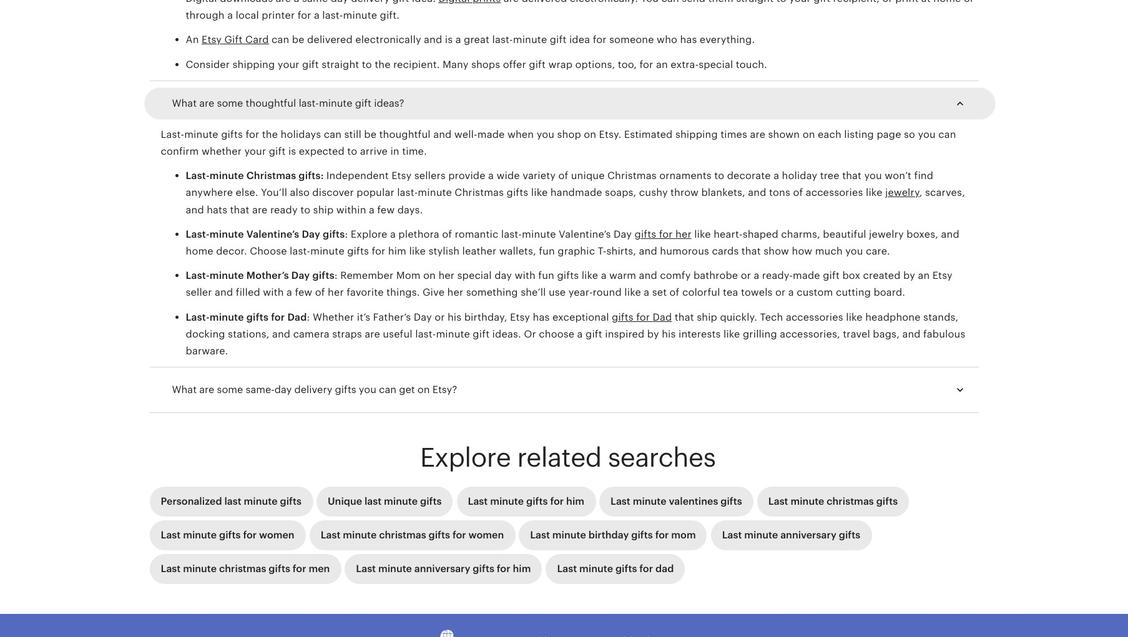 Task type: locate. For each thing, give the bounding box(es) containing it.
to inside are delivered electronically. you can send them straight to your gift recipient, or print at home or through a local printer for a last-minute gift.
[[777, 0, 787, 4]]

straight down electronically
[[322, 58, 359, 70]]

to up blankets, in the right of the page
[[714, 170, 724, 182]]

his inside that ship quickly. tech accessories like headphone stands, docking stations, and camera straps are useful last-minute gift ideas. or choose a gift inspired by his interests like grilling accessories, travel bags, and fabulous barware.
[[662, 328, 676, 340]]

etsy up stands,
[[933, 270, 953, 282]]

minute inside independent etsy sellers provide a wide variety of unique christmas ornaments to decorate a holiday tree that you won't find anywhere else. you'll also discover popular last-minute christmas gifts like handmade soaps, cushy throw blankets, and tons of accessories like
[[418, 187, 452, 199]]

1 vertical spatial fun
[[538, 270, 554, 282]]

a left great
[[456, 34, 461, 46]]

2 what from the top
[[172, 384, 197, 396]]

what down "barware."
[[172, 384, 197, 396]]

the inside last-minute gifts for the holidays can still be thoughtful and well-made when you shop on etsy. estimated shipping times are shown on each listing page so you can confirm whether your gift is expected to arrive in time.
[[262, 129, 278, 140]]

last minute anniversary gifts for him link
[[345, 555, 542, 585]]

last- inside dropdown button
[[299, 97, 319, 109]]

0 horizontal spatial christmas
[[219, 563, 266, 575]]

1 vertical spatial him
[[566, 496, 584, 508]]

straight right the them
[[736, 0, 774, 4]]

0 horizontal spatial last
[[224, 496, 241, 508]]

2 vertical spatial him
[[513, 563, 531, 575]]

special inside : remember mom on her special day with fun gifts like a warm and comfy bathrobe or a ready-made gift box created by an etsy seller and filled with a few of her favorite things. give her something she'll use year-round like a set of colorful tea towels or a custom cutting board.
[[457, 270, 492, 282]]

0 vertical spatial day
[[495, 270, 512, 282]]

0 horizontal spatial explore
[[351, 228, 387, 240]]

custom
[[797, 287, 833, 299]]

and down "headphone"
[[903, 328, 921, 340]]

so
[[904, 129, 915, 140]]

1 vertical spatial your
[[278, 58, 299, 70]]

on up give
[[423, 270, 436, 282]]

last- up days.
[[397, 187, 418, 199]]

1 vertical spatial his
[[662, 328, 676, 340]]

or up towels
[[741, 270, 751, 282]]

1 horizontal spatial women
[[469, 530, 504, 542]]

gift
[[814, 0, 831, 4], [550, 34, 567, 46], [302, 58, 319, 70], [529, 58, 546, 70], [355, 97, 371, 109], [269, 145, 286, 157], [823, 270, 840, 282], [473, 328, 490, 340], [586, 328, 602, 340]]

0 vertical spatial straight
[[736, 0, 774, 4]]

can inside are delivered electronically. you can send them straight to your gift recipient, or print at home or through a local printer for a last-minute gift.
[[662, 0, 679, 4]]

to down also
[[300, 204, 310, 216]]

searches
[[608, 443, 716, 473]]

by inside : remember mom on her special day with fun gifts like a warm and comfy bathrobe or a ready-made gift box created by an etsy seller and filled with a few of her favorite things. give her something she'll use year-round like a set of colorful tea towels or a custom cutting board.
[[903, 270, 915, 282]]

the
[[375, 58, 391, 70], [262, 129, 278, 140]]

her
[[676, 228, 692, 240], [439, 270, 455, 282], [328, 287, 344, 299], [447, 287, 463, 299]]

2 valentine's from the left
[[559, 228, 611, 240]]

fun
[[539, 245, 555, 257], [538, 270, 554, 282]]

,
[[920, 187, 923, 199]]

delivered left electronically.
[[522, 0, 567, 4]]

last- down hats
[[186, 228, 210, 240]]

accessories inside independent etsy sellers provide a wide variety of unique christmas ornaments to decorate a holiday tree that you won't find anywhere else. you'll also discover popular last-minute christmas gifts like handmade soaps, cushy throw blankets, and tons of accessories like
[[806, 187, 863, 199]]

0 horizontal spatial :
[[307, 311, 310, 323]]

personalized
[[161, 496, 222, 508]]

0 horizontal spatial is
[[288, 145, 296, 157]]

0 horizontal spatial dad
[[288, 311, 307, 323]]

0 vertical spatial delivered
[[522, 0, 567, 4]]

0 vertical spatial what
[[172, 97, 197, 109]]

towels
[[741, 287, 773, 299]]

delivered inside are delivered electronically. you can send them straight to your gift recipient, or print at home or through a local printer for a last-minute gift.
[[522, 0, 567, 4]]

gift right offer
[[529, 58, 546, 70]]

0 vertical spatial thoughtful
[[246, 97, 296, 109]]

scarves,
[[925, 187, 965, 199]]

minute inside like heart-shaped charms, beautiful jewelry boxes, and home decor. choose last-minute gifts for him like stylish leather wallets, fun graphic t-shirts, and humorous cards that show how much you care.
[[310, 245, 345, 257]]

0 vertical spatial christmas
[[827, 496, 874, 508]]

1 vertical spatial thoughtful
[[379, 129, 431, 140]]

valentine's up "graphic"
[[559, 228, 611, 240]]

last
[[224, 496, 241, 508], [365, 496, 382, 508]]

printer
[[262, 10, 295, 21]]

consider
[[186, 58, 230, 70]]

is
[[445, 34, 453, 46], [288, 145, 296, 157]]

1 last from the left
[[224, 496, 241, 508]]

personalized last minute gifts
[[161, 496, 302, 508]]

stands,
[[924, 311, 959, 323]]

his left birthday,
[[448, 311, 462, 323]]

listing
[[844, 129, 874, 140]]

offer
[[503, 58, 526, 70]]

you
[[641, 0, 659, 4]]

on inside : remember mom on her special day with fun gifts like a warm and comfy bathrobe or a ready-made gift box created by an etsy seller and filled with a few of her favorite things. give her something she'll use year-round like a set of colorful tea towels or a custom cutting board.
[[423, 270, 436, 282]]

on inside dropdown button
[[418, 384, 430, 396]]

has
[[680, 34, 697, 46], [533, 311, 550, 323]]

gift inside : remember mom on her special day with fun gifts like a warm and comfy bathrobe or a ready-made gift box created by an etsy seller and filled with a few of her favorite things. give her something she'll use year-round like a set of colorful tea towels or a custom cutting board.
[[823, 270, 840, 282]]

are right 'times'
[[750, 129, 766, 140]]

last inside "link"
[[769, 496, 788, 508]]

touch.
[[736, 58, 767, 70]]

that up 'interests'
[[675, 311, 694, 323]]

2 horizontal spatial :
[[345, 228, 348, 240]]

gifts inside last-minute gifts for the holidays can still be thoughtful and well-made when you shop on etsy. estimated shipping times are shown on each listing page so you can confirm whether your gift is expected to arrive in time.
[[221, 129, 243, 140]]

some down consider
[[217, 97, 243, 109]]

and inside last-minute gifts for the holidays can still be thoughtful and well-made when you shop on etsy. estimated shipping times are shown on each listing page so you can confirm whether your gift is expected to arrive in time.
[[433, 129, 452, 140]]

2 horizontal spatial christmas
[[827, 496, 874, 508]]

etsy inside : remember mom on her special day with fun gifts like a warm and comfy bathrobe or a ready-made gift box created by an etsy seller and filled with a few of her favorite things. give her something she'll use year-round like a set of colorful tea towels or a custom cutting board.
[[933, 270, 953, 282]]

can right card
[[272, 34, 289, 46]]

or
[[883, 0, 893, 4], [964, 0, 974, 4], [741, 270, 751, 282], [776, 287, 786, 299], [435, 311, 445, 323]]

christmas inside "link"
[[827, 496, 874, 508]]

christmas up you'll
[[246, 170, 296, 182]]

1 horizontal spatial special
[[699, 58, 733, 70]]

last minute anniversary gifts link
[[711, 521, 872, 551]]

and down the decorate
[[748, 187, 767, 199]]

last-minute christmas gifts:
[[186, 170, 326, 182]]

last for last minute gifts for women
[[161, 530, 181, 542]]

0 horizontal spatial few
[[295, 287, 312, 299]]

fun inside : remember mom on her special day with fun gifts like a warm and comfy bathrobe or a ready-made gift box created by an etsy seller and filled with a few of her favorite things. give her something she'll use year-round like a set of colorful tea towels or a custom cutting board.
[[538, 270, 554, 282]]

day up something
[[495, 270, 512, 282]]

:
[[345, 228, 348, 240], [335, 270, 338, 282], [307, 311, 310, 323]]

1 horizontal spatial your
[[278, 58, 299, 70]]

0 vertical spatial shipping
[[233, 58, 275, 70]]

made inside : remember mom on her special day with fun gifts like a warm and comfy bathrobe or a ready-made gift box created by an etsy seller and filled with a few of her favorite things. give her something she'll use year-round like a set of colorful tea towels or a custom cutting board.
[[793, 270, 820, 282]]

0 horizontal spatial shipping
[[233, 58, 275, 70]]

extra-
[[671, 58, 699, 70]]

0 horizontal spatial his
[[448, 311, 462, 323]]

christmas for last minute christmas gifts for men
[[219, 563, 266, 575]]

minute inside are delivered electronically. you can send them straight to your gift recipient, or print at home or through a local printer for a last-minute gift.
[[343, 10, 377, 21]]

0 horizontal spatial thoughtful
[[246, 97, 296, 109]]

last for last minute gifts for him
[[468, 496, 488, 508]]

special
[[699, 58, 733, 70], [457, 270, 492, 282]]

gift inside last-minute gifts for the holidays can still be thoughtful and well-made when you shop on etsy. estimated shipping times are shown on each listing page so you can confirm whether your gift is expected to arrive in time.
[[269, 145, 286, 157]]

headphone
[[866, 311, 921, 323]]

last up last minute gifts for women
[[224, 496, 241, 508]]

gift
[[224, 34, 243, 46]]

fun up the use
[[538, 270, 554, 282]]

0 horizontal spatial made
[[478, 129, 505, 140]]

1 vertical spatial an
[[918, 270, 930, 282]]

what for what are some thoughtful last-minute gift ideas?
[[172, 97, 197, 109]]

by up board.
[[903, 270, 915, 282]]

2 some from the top
[[217, 384, 243, 396]]

to down electronically
[[362, 58, 372, 70]]

inspired
[[605, 328, 645, 340]]

0 horizontal spatial home
[[186, 245, 213, 257]]

1 horizontal spatial dad
[[653, 311, 672, 323]]

last- inside last-minute gifts for the holidays can still be thoughtful and well-made when you shop on etsy. estimated shipping times are shown on each listing page so you can confirm whether your gift is expected to arrive in time.
[[161, 129, 184, 140]]

: remember mom on her special day with fun gifts like a warm and comfy bathrobe or a ready-made gift box created by an etsy seller and filled with a few of her favorite things. give her something she'll use year-round like a set of colorful tea towels or a custom cutting board.
[[186, 270, 953, 299]]

for inside like heart-shaped charms, beautiful jewelry boxes, and home decor. choose last-minute gifts for him like stylish leather wallets, fun graphic t-shirts, and humorous cards that show how much you care.
[[372, 245, 385, 257]]

0 vertical spatial anniversary
[[781, 530, 837, 542]]

1 vertical spatial is
[[288, 145, 296, 157]]

2 horizontal spatial your
[[789, 0, 811, 4]]

women down last minute gifts for him link
[[469, 530, 504, 542]]

1 vertical spatial christmas
[[379, 530, 426, 542]]

etsy down in
[[392, 170, 412, 182]]

dad
[[288, 311, 307, 323], [653, 311, 672, 323]]

plethora
[[399, 228, 439, 240]]

or
[[524, 328, 536, 340]]

gifts for her link
[[635, 228, 692, 240]]

last- right choose
[[290, 245, 310, 257]]

1 horizontal spatial be
[[364, 129, 377, 140]]

gifts inside "link"
[[876, 496, 898, 508]]

what are some same-day delivery gifts you can get on etsy?
[[172, 384, 457, 396]]

that
[[842, 170, 862, 182], [230, 204, 249, 216], [742, 245, 761, 257], [675, 311, 694, 323]]

whether
[[202, 145, 242, 157]]

1 valentine's from the left
[[246, 228, 299, 240]]

0 horizontal spatial with
[[263, 287, 284, 299]]

what
[[172, 97, 197, 109], [172, 384, 197, 396]]

your up last-minute christmas gifts:
[[244, 145, 266, 157]]

1 women from the left
[[259, 530, 295, 542]]

travel
[[843, 328, 870, 340]]

wallets,
[[499, 245, 536, 257]]

1 vertical spatial be
[[364, 129, 377, 140]]

1 dad from the left
[[288, 311, 307, 323]]

last- for last-minute gifts for dad : whether it's father's day or his birthday, etsy has exceptional gifts for dad
[[186, 311, 210, 323]]

to down still
[[347, 145, 357, 157]]

with down mother's
[[263, 287, 284, 299]]

can inside dropdown button
[[379, 384, 396, 396]]

her up whether
[[328, 287, 344, 299]]

are down "barware."
[[199, 384, 214, 396]]

you left won't
[[865, 170, 882, 182]]

women up last minute christmas gifts for men
[[259, 530, 295, 542]]

last- for last-minute christmas gifts:
[[186, 170, 210, 182]]

1 vertical spatial made
[[793, 270, 820, 282]]

find
[[914, 170, 934, 182]]

last- for last-minute valentine's day gifts : explore a plethora of romantic last-minute valentine's day gifts for her
[[186, 228, 210, 240]]

variety
[[523, 170, 556, 182]]

1 horizontal spatial made
[[793, 270, 820, 282]]

that inside ", scarves, and hats that are ready to ship within a few days."
[[230, 204, 249, 216]]

last minute valentines gifts link
[[599, 487, 754, 517]]

1 horizontal spatial ship
[[697, 311, 717, 323]]

last- down last-minute gifts for dad : whether it's father's day or his birthday, etsy has exceptional gifts for dad
[[415, 328, 436, 340]]

dad down set
[[653, 311, 672, 323]]

0 horizontal spatial the
[[262, 129, 278, 140]]

last for last minute anniversary gifts
[[722, 530, 742, 542]]

home left decor.
[[186, 245, 213, 257]]

gift left recipient,
[[814, 0, 831, 4]]

is up many
[[445, 34, 453, 46]]

home
[[934, 0, 961, 4], [186, 245, 213, 257]]

hats
[[207, 204, 227, 216]]

1 vertical spatial anniversary
[[414, 563, 470, 575]]

special down the everything. on the top of the page
[[699, 58, 733, 70]]

1 vertical spatial delivered
[[307, 34, 353, 46]]

etsy inside independent etsy sellers provide a wide variety of unique christmas ornaments to decorate a holiday tree that you won't find anywhere else. you'll also discover popular last-minute christmas gifts like handmade soaps, cushy throw blankets, and tons of accessories like
[[392, 170, 412, 182]]

last- up confirm
[[161, 129, 184, 140]]

1 vertical spatial home
[[186, 245, 213, 257]]

last minute gifts for dad link
[[546, 555, 685, 585]]

independent etsy sellers provide a wide variety of unique christmas ornaments to decorate a holiday tree that you won't find anywhere else. you'll also discover popular last-minute christmas gifts like handmade soaps, cushy throw blankets, and tons of accessories like
[[186, 170, 934, 199]]

your
[[789, 0, 811, 4], [278, 58, 299, 70], [244, 145, 266, 157]]

1 some from the top
[[217, 97, 243, 109]]

gift inside are delivered electronically. you can send them straight to your gift recipient, or print at home or through a local printer for a last-minute gift.
[[814, 0, 831, 4]]

0 vertical spatial home
[[934, 0, 961, 4]]

thoughtful inside "what are some thoughtful last-minute gift ideas?" dropdown button
[[246, 97, 296, 109]]

1 horizontal spatial thoughtful
[[379, 129, 431, 140]]

and
[[424, 34, 442, 46], [433, 129, 452, 140], [748, 187, 767, 199], [186, 204, 204, 216], [941, 228, 960, 240], [639, 245, 657, 257], [639, 270, 657, 282], [215, 287, 233, 299], [272, 328, 291, 340], [903, 328, 921, 340]]

last minute christmas gifts for women
[[321, 530, 504, 542]]

0 horizontal spatial christmas
[[246, 170, 296, 182]]

0 horizontal spatial valentine's
[[246, 228, 299, 240]]

be up arrive
[[364, 129, 377, 140]]

get
[[399, 384, 415, 396]]

gift up what are some thoughtful last-minute gift ideas?
[[302, 58, 319, 70]]

gifts:
[[299, 170, 324, 182]]

0 horizontal spatial anniversary
[[414, 563, 470, 575]]

explore inside learn more about last-minute gifts tab panel
[[351, 228, 387, 240]]

to right the them
[[777, 0, 787, 4]]

ship up 'interests'
[[697, 311, 717, 323]]

0 vertical spatial be
[[292, 34, 305, 46]]

you inside dropdown button
[[359, 384, 376, 396]]

1 horizontal spatial with
[[515, 270, 536, 282]]

a down popular
[[369, 204, 375, 216]]

0 vertical spatial by
[[903, 270, 915, 282]]

last for last minute gifts for dad
[[557, 563, 577, 575]]

0 horizontal spatial him
[[388, 245, 406, 257]]

1 horizontal spatial by
[[903, 270, 915, 282]]

christmas
[[827, 496, 874, 508], [379, 530, 426, 542], [219, 563, 266, 575]]

day down give
[[414, 311, 432, 323]]

ready
[[270, 204, 298, 216]]

jewelry down won't
[[885, 187, 920, 199]]

a
[[227, 10, 233, 21], [314, 10, 320, 21], [456, 34, 461, 46], [488, 170, 494, 182], [774, 170, 779, 182], [369, 204, 375, 216], [390, 228, 396, 240], [601, 270, 607, 282], [754, 270, 760, 282], [287, 287, 292, 299], [644, 287, 650, 299], [788, 287, 794, 299], [577, 328, 583, 340]]

2 women from the left
[[469, 530, 504, 542]]

his left 'interests'
[[662, 328, 676, 340]]

0 vertical spatial your
[[789, 0, 811, 4]]

1 vertical spatial jewelry
[[869, 228, 904, 240]]

are inside are delivered electronically. you can send them straight to your gift recipient, or print at home or through a local printer for a last-minute gift.
[[504, 0, 519, 4]]

last- right the printer
[[322, 10, 343, 21]]

what down consider
[[172, 97, 197, 109]]

on
[[584, 129, 596, 140], [803, 129, 815, 140], [423, 270, 436, 282], [418, 384, 430, 396]]

accessories up the accessories,
[[786, 311, 843, 323]]

still
[[344, 129, 361, 140]]

straight inside are delivered electronically. you can send them straight to your gift recipient, or print at home or through a local printer for a last-minute gift.
[[736, 0, 774, 4]]

1 vertical spatial has
[[533, 311, 550, 323]]

your up what are some thoughtful last-minute gift ideas?
[[278, 58, 299, 70]]

1 horizontal spatial an
[[918, 270, 930, 282]]

0 horizontal spatial delivered
[[307, 34, 353, 46]]

last for last minute christmas gifts for men
[[161, 563, 181, 575]]

same-
[[246, 384, 275, 396]]

1 vertical spatial by
[[647, 328, 659, 340]]

the left holidays
[[262, 129, 278, 140]]

can left 'get'
[[379, 384, 396, 396]]

1 what from the top
[[172, 97, 197, 109]]

seller
[[186, 287, 212, 299]]

what are some thoughtful last-minute gift ideas? button
[[161, 89, 979, 119]]

2 horizontal spatial him
[[566, 496, 584, 508]]

a down exceptional
[[577, 328, 583, 340]]

0 vertical spatial some
[[217, 97, 243, 109]]

: up camera
[[307, 311, 310, 323]]

0 vertical spatial few
[[377, 204, 395, 216]]

1 horizontal spatial his
[[662, 328, 676, 340]]

0 horizontal spatial ship
[[313, 204, 334, 216]]

can left still
[[324, 129, 342, 140]]

and left well-
[[433, 129, 452, 140]]

gift left box at the top
[[823, 270, 840, 282]]

1 vertical spatial some
[[217, 384, 243, 396]]

straight
[[736, 0, 774, 4], [322, 58, 359, 70]]

him
[[388, 245, 406, 257], [566, 496, 584, 508], [513, 563, 531, 575]]

or down give
[[435, 311, 445, 323]]

few down popular
[[377, 204, 395, 216]]

to
[[777, 0, 787, 4], [362, 58, 372, 70], [347, 145, 357, 157], [714, 170, 724, 182], [300, 204, 310, 216]]

for
[[298, 10, 311, 21], [593, 34, 607, 46], [640, 58, 653, 70], [246, 129, 259, 140], [659, 228, 673, 240], [372, 245, 385, 257], [271, 311, 285, 323], [636, 311, 650, 323], [550, 496, 564, 508], [243, 530, 257, 542], [453, 530, 466, 542], [655, 530, 669, 542], [293, 563, 306, 575], [497, 563, 511, 575], [640, 563, 653, 575]]

an down boxes,
[[918, 270, 930, 282]]

made inside last-minute gifts for the holidays can still be thoughtful and well-made when you shop on etsy. estimated shipping times are shown on each listing page so you can confirm whether your gift is expected to arrive in time.
[[478, 129, 505, 140]]

1 horizontal spatial anniversary
[[781, 530, 837, 542]]

1 vertical spatial accessories
[[786, 311, 843, 323]]

2 last from the left
[[365, 496, 382, 508]]

accessories down tree
[[806, 187, 863, 199]]

that right tree
[[842, 170, 862, 182]]

be down the printer
[[292, 34, 305, 46]]

birthday
[[589, 530, 629, 542]]

1 horizontal spatial straight
[[736, 0, 774, 4]]

bags,
[[873, 328, 900, 340]]

of up 'stylish' on the left top of page
[[442, 228, 452, 240]]

last- inside independent etsy sellers provide a wide variety of unique christmas ornaments to decorate a holiday tree that you won't find anywhere else. you'll also discover popular last-minute christmas gifts like handmade soaps, cushy throw blankets, and tons of accessories like
[[397, 187, 418, 199]]

1 horizontal spatial day
[[495, 270, 512, 282]]

1 vertical spatial day
[[275, 384, 292, 396]]

valentine's up choose
[[246, 228, 299, 240]]

home inside are delivered electronically. you can send them straight to your gift recipient, or print at home or through a local printer for a last-minute gift.
[[934, 0, 961, 4]]

choose
[[539, 328, 575, 340]]

some for same-
[[217, 384, 243, 396]]

thoughtful inside last-minute gifts for the holidays can still be thoughtful and well-made when you shop on etsy. estimated shipping times are shown on each listing page so you can confirm whether your gift is expected to arrive in time.
[[379, 129, 431, 140]]

1 vertical spatial ship
[[697, 311, 717, 323]]

that inside like heart-shaped charms, beautiful jewelry boxes, and home decor. choose last-minute gifts for him like stylish leather wallets, fun graphic t-shirts, and humorous cards that show how much you care.
[[742, 245, 761, 257]]

2 vertical spatial your
[[244, 145, 266, 157]]

1 vertical spatial explore
[[420, 443, 511, 473]]

are down else.
[[252, 204, 268, 216]]

great
[[464, 34, 490, 46]]

are inside last-minute gifts for the holidays can still be thoughtful and well-made when you shop on etsy. estimated shipping times are shown on each listing page so you can confirm whether your gift is expected to arrive in time.
[[750, 129, 766, 140]]

a down mother's
[[287, 287, 292, 299]]

what for what are some same-day delivery gifts you can get on etsy?
[[172, 384, 197, 396]]

0 vertical spatial :
[[345, 228, 348, 240]]

1 horizontal spatial few
[[377, 204, 395, 216]]

gifts inside : remember mom on her special day with fun gifts like a warm and comfy bathrobe or a ready-made gift box created by an etsy seller and filled with a few of her favorite things. give her something she'll use year-round like a set of colorful tea towels or a custom cutting board.
[[557, 270, 579, 282]]

minute inside last-minute gifts for the holidays can still be thoughtful and well-made when you shop on etsy. estimated shipping times are shown on each listing page so you can confirm whether your gift is expected to arrive in time.
[[184, 129, 218, 140]]

1 vertical spatial what
[[172, 384, 197, 396]]

be inside last-minute gifts for the holidays can still be thoughtful and well-made when you shop on etsy. estimated shipping times are shown on each listing page so you can confirm whether your gift is expected to arrive in time.
[[364, 129, 377, 140]]

jewelry inside like heart-shaped charms, beautiful jewelry boxes, and home decor. choose last-minute gifts for him like stylish leather wallets, fun graphic t-shirts, and humorous cards that show how much you care.
[[869, 228, 904, 240]]

thoughtful up time.
[[379, 129, 431, 140]]

1 horizontal spatial christmas
[[379, 530, 426, 542]]

1 horizontal spatial last
[[365, 496, 382, 508]]

0 vertical spatial him
[[388, 245, 406, 257]]

and inside ", scarves, and hats that are ready to ship within a few days."
[[186, 204, 204, 216]]

, scarves, and hats that are ready to ship within a few days.
[[186, 187, 965, 216]]

0 horizontal spatial day
[[275, 384, 292, 396]]

1 vertical spatial special
[[457, 270, 492, 282]]

won't
[[885, 170, 912, 182]]

unique last minute gifts
[[328, 496, 442, 508]]

made left when
[[478, 129, 505, 140]]

some left same-
[[217, 384, 243, 396]]

can right you
[[662, 0, 679, 4]]

you inside independent etsy sellers provide a wide variety of unique christmas ornaments to decorate a holiday tree that you won't find anywhere else. you'll also discover popular last-minute christmas gifts like handmade soaps, cushy throw blankets, and tons of accessories like
[[865, 170, 882, 182]]

the down electronically
[[375, 58, 391, 70]]

accessories,
[[780, 328, 840, 340]]

you inside like heart-shaped charms, beautiful jewelry boxes, and home decor. choose last-minute gifts for him like stylish leather wallets, fun graphic t-shirts, and humorous cards that show how much you care.
[[846, 245, 863, 257]]

1 horizontal spatial :
[[335, 270, 338, 282]]

last- inside are delivered electronically. you can send them straight to your gift recipient, or print at home or through a local printer for a last-minute gift.
[[322, 10, 343, 21]]

some
[[217, 97, 243, 109], [217, 384, 243, 396]]

leather
[[462, 245, 497, 257]]

last minute birthday gifts for mom
[[530, 530, 696, 542]]

0 vertical spatial ship
[[313, 204, 334, 216]]

2 vertical spatial :
[[307, 311, 310, 323]]

0 vertical spatial with
[[515, 270, 536, 282]]

ideas?
[[374, 97, 404, 109]]

a left local
[[227, 10, 233, 21]]

time.
[[402, 145, 427, 157]]

gift left idea
[[550, 34, 567, 46]]

last for unique
[[365, 496, 382, 508]]

wide
[[497, 170, 520, 182]]

: down within
[[345, 228, 348, 240]]

0 horizontal spatial your
[[244, 145, 266, 157]]

0 horizontal spatial an
[[656, 58, 668, 70]]

1 horizontal spatial home
[[934, 0, 961, 4]]

a up "tons"
[[774, 170, 779, 182]]

a inside ", scarves, and hats that are ready to ship within a few days."
[[369, 204, 375, 216]]

0 vertical spatial has
[[680, 34, 697, 46]]

1 horizontal spatial valentine's
[[559, 228, 611, 240]]



Task type: describe. For each thing, give the bounding box(es) containing it.
shipping inside last-minute gifts for the holidays can still be thoughtful and well-made when you shop on etsy. estimated shipping times are shown on each listing page so you can confirm whether your gift is expected to arrive in time.
[[676, 129, 718, 140]]

last for last minute valentines gifts
[[611, 496, 631, 508]]

in
[[391, 145, 399, 157]]

gifts inside independent etsy sellers provide a wide variety of unique christmas ornaments to decorate a holiday tree that you won't find anywhere else. you'll also discover popular last-minute christmas gifts like handmade soaps, cushy throw blankets, and tons of accessories like
[[507, 187, 528, 199]]

a right the printer
[[314, 10, 320, 21]]

2 dad from the left
[[653, 311, 672, 323]]

shown
[[768, 129, 800, 140]]

comfy
[[660, 270, 691, 282]]

ornaments
[[659, 170, 712, 182]]

etsy right an
[[202, 34, 222, 46]]

or right at
[[964, 0, 974, 4]]

0 vertical spatial an
[[656, 58, 668, 70]]

0 vertical spatial special
[[699, 58, 733, 70]]

1 horizontal spatial him
[[513, 563, 531, 575]]

shops
[[471, 58, 500, 70]]

heart-
[[714, 228, 743, 240]]

like up year-
[[582, 270, 598, 282]]

much
[[815, 245, 843, 257]]

your inside last-minute gifts for the holidays can still be thoughtful and well-made when you shop on etsy. estimated shipping times are shown on each listing page so you can confirm whether your gift is expected to arrive in time.
[[244, 145, 266, 157]]

useful
[[383, 328, 413, 340]]

t-
[[598, 245, 607, 257]]

straps
[[332, 328, 362, 340]]

soaps,
[[605, 187, 637, 199]]

1 horizontal spatial has
[[680, 34, 697, 46]]

them
[[708, 0, 734, 4]]

1 horizontal spatial christmas
[[455, 187, 504, 199]]

anniversary for last minute anniversary gifts for him
[[414, 563, 470, 575]]

her up humorous
[[676, 228, 692, 240]]

to inside ", scarves, and hats that are ready to ship within a few days."
[[300, 204, 310, 216]]

like down quickly.
[[724, 328, 740, 340]]

christmas for last minute christmas gifts for women
[[379, 530, 426, 542]]

last for last minute christmas gifts for women
[[321, 530, 341, 542]]

graphic
[[558, 245, 595, 257]]

a left plethora
[[390, 228, 396, 240]]

and right boxes,
[[941, 228, 960, 240]]

whether
[[313, 311, 354, 323]]

last- inside like heart-shaped charms, beautiful jewelry boxes, and home decor. choose last-minute gifts for him like stylish leather wallets, fun graphic t-shirts, and humorous cards that show how much you care.
[[290, 245, 310, 257]]

last minute valentines gifts
[[611, 496, 742, 508]]

last minute christmas gifts for men
[[161, 563, 330, 575]]

last- up wallets,
[[501, 228, 522, 240]]

day down also
[[302, 228, 320, 240]]

day inside : remember mom on her special day with fun gifts like a warm and comfy bathrobe or a ready-made gift box created by an etsy seller and filled with a few of her favorite things. give her something she'll use year-round like a set of colorful tea towels or a custom cutting board.
[[495, 270, 512, 282]]

like down plethora
[[409, 245, 426, 257]]

last minute anniversary gifts for him
[[356, 563, 531, 575]]

a up towels
[[754, 270, 760, 282]]

minute inside "link"
[[791, 496, 824, 508]]

and down gifts for her 'link'
[[639, 245, 657, 257]]

: for explore
[[345, 228, 348, 240]]

etsy up or
[[510, 311, 530, 323]]

an etsy gift card can be delivered electronically and is a great last-minute gift idea for someone who has everything.
[[186, 34, 755, 46]]

personalized last minute gifts link
[[150, 487, 313, 517]]

something
[[466, 287, 518, 299]]

to inside independent etsy sellers provide a wide variety of unique christmas ornaments to decorate a holiday tree that you won't find anywhere else. you'll also discover popular last-minute christmas gifts like handmade soaps, cushy throw blankets, and tons of accessories like
[[714, 170, 724, 182]]

christmas for last minute christmas gifts
[[827, 496, 874, 508]]

father's
[[373, 311, 411, 323]]

last-minute gifts for dad : whether it's father's day or his birthday, etsy has exceptional gifts for dad
[[186, 311, 672, 323]]

warm
[[609, 270, 636, 282]]

you right so
[[918, 129, 936, 140]]

that inside that ship quickly. tech accessories like headphone stands, docking stations, and camera straps are useful last-minute gift ideas. or choose a gift inspired by his interests like grilling accessories, travel bags, and fabulous barware.
[[675, 311, 694, 323]]

last minute gifts for him link
[[457, 487, 596, 517]]

quickly.
[[720, 311, 758, 323]]

tree
[[820, 170, 840, 182]]

that inside independent etsy sellers provide a wide variety of unique christmas ornaments to decorate a holiday tree that you won't find anywhere else. you'll also discover popular last-minute christmas gifts like handmade soaps, cushy throw blankets, and tons of accessories like
[[842, 170, 862, 182]]

0 vertical spatial the
[[375, 58, 391, 70]]

a up round
[[601, 270, 607, 282]]

for inside last-minute gifts for the holidays can still be thoughtful and well-made when you shop on etsy. estimated shipping times are shown on each listing page so you can confirm whether your gift is expected to arrive in time.
[[246, 129, 259, 140]]

sellers
[[414, 170, 446, 182]]

are inside ", scarves, and hats that are ready to ship within a few days."
[[252, 204, 268, 216]]

it's
[[357, 311, 370, 323]]

related
[[517, 443, 602, 473]]

a left set
[[644, 287, 650, 299]]

ship inside ", scarves, and hats that are ready to ship within a few days."
[[313, 204, 334, 216]]

you left shop
[[537, 129, 555, 140]]

boxes,
[[907, 228, 939, 240]]

ship inside that ship quickly. tech accessories like headphone stands, docking stations, and camera straps are useful last-minute gift ideas. or choose a gift inspired by his interests like grilling accessories, travel bags, and fabulous barware.
[[697, 311, 717, 323]]

of up handmade
[[559, 170, 568, 182]]

1 vertical spatial with
[[263, 287, 284, 299]]

are down consider
[[199, 97, 214, 109]]

last for last minute anniversary gifts for him
[[356, 563, 376, 575]]

a down ready-
[[788, 287, 794, 299]]

show
[[764, 245, 789, 257]]

of down holiday
[[793, 187, 803, 199]]

of right set
[[670, 287, 680, 299]]

him inside like heart-shaped charms, beautiful jewelry boxes, and home decor. choose last-minute gifts for him like stylish leather wallets, fun graphic t-shirts, and humorous cards that show how much you care.
[[388, 245, 406, 257]]

through
[[186, 10, 225, 21]]

when
[[508, 129, 534, 140]]

of up whether
[[315, 287, 325, 299]]

minute inside that ship quickly. tech accessories like headphone stands, docking stations, and camera straps are useful last-minute gift ideas. or choose a gift inspired by his interests like grilling accessories, travel bags, and fabulous barware.
[[436, 328, 470, 340]]

use
[[549, 287, 566, 299]]

some for thoughtful
[[217, 97, 243, 109]]

options,
[[575, 58, 615, 70]]

like left jewelry link
[[866, 187, 883, 199]]

remember
[[340, 270, 394, 282]]

2 horizontal spatial christmas
[[608, 170, 657, 182]]

fun inside like heart-shaped charms, beautiful jewelry boxes, and home decor. choose last-minute gifts for him like stylish leather wallets, fun graphic t-shirts, and humorous cards that show how much you care.
[[539, 245, 555, 257]]

gift down exceptional
[[586, 328, 602, 340]]

choose
[[250, 245, 287, 257]]

1 horizontal spatial explore
[[420, 443, 511, 473]]

on left each
[[803, 129, 815, 140]]

etsy gift card link
[[202, 34, 269, 46]]

on left etsy.
[[584, 129, 596, 140]]

gift down birthday,
[[473, 328, 490, 340]]

by inside that ship quickly. tech accessories like headphone stands, docking stations, and camera straps are useful last-minute gift ideas. or choose a gift inspired by his interests like grilling accessories, travel bags, and fabulous barware.
[[647, 328, 659, 340]]

few inside ", scarves, and hats that are ready to ship within a few days."
[[377, 204, 395, 216]]

minute inside dropdown button
[[319, 97, 352, 109]]

gifts inside dropdown button
[[335, 384, 356, 396]]

things.
[[387, 287, 420, 299]]

local
[[236, 10, 259, 21]]

an inside : remember mom on her special day with fun gifts like a warm and comfy bathrobe or a ready-made gift box created by an etsy seller and filled with a few of her favorite things. give her something she'll use year-round like a set of colorful tea towels or a custom cutting board.
[[918, 270, 930, 282]]

confirm
[[161, 145, 199, 157]]

like down variety
[[531, 187, 548, 199]]

card
[[245, 34, 269, 46]]

dad
[[656, 563, 674, 575]]

: inside : remember mom on her special day with fun gifts like a warm and comfy bathrobe or a ready-made gift box created by an etsy seller and filled with a few of her favorite things. give her something she'll use year-round like a set of colorful tea towels or a custom cutting board.
[[335, 270, 338, 282]]

a inside that ship quickly. tech accessories like headphone stands, docking stations, and camera straps are useful last-minute gift ideas. or choose a gift inspired by his interests like grilling accessories, travel bags, and fabulous barware.
[[577, 328, 583, 340]]

accessories inside that ship quickly. tech accessories like headphone stands, docking stations, and camera straps are useful last-minute gift ideas. or choose a gift inspired by his interests like grilling accessories, travel bags, and fabulous barware.
[[786, 311, 843, 323]]

like up humorous
[[694, 228, 711, 240]]

a left wide
[[488, 170, 494, 182]]

etsy?
[[433, 384, 457, 396]]

0 horizontal spatial be
[[292, 34, 305, 46]]

her up give
[[439, 270, 455, 282]]

mom
[[396, 270, 421, 282]]

jewelry link
[[885, 187, 920, 199]]

last for last minute birthday gifts for mom
[[530, 530, 550, 542]]

gifts inside like heart-shaped charms, beautiful jewelry boxes, and home decor. choose last-minute gifts for him like stylish leather wallets, fun graphic t-shirts, and humorous cards that show how much you care.
[[347, 245, 369, 257]]

unique
[[571, 170, 605, 182]]

last for last minute christmas gifts
[[769, 496, 788, 508]]

last-minute gifts for the holidays can still be thoughtful and well-made when you shop on etsy. estimated shipping times are shown on each listing page so you can confirm whether your gift is expected to arrive in time.
[[161, 129, 956, 157]]

can right so
[[939, 129, 956, 140]]

and left filled
[[215, 287, 233, 299]]

idea
[[569, 34, 590, 46]]

last- inside that ship quickly. tech accessories like headphone stands, docking stations, and camera straps are useful last-minute gift ideas. or choose a gift inspired by his interests like grilling accessories, travel bags, and fabulous barware.
[[415, 328, 436, 340]]

she'll
[[521, 287, 546, 299]]

an
[[186, 34, 199, 46]]

docking
[[186, 328, 225, 340]]

filled
[[236, 287, 260, 299]]

last- right great
[[492, 34, 513, 46]]

day right mother's
[[292, 270, 310, 282]]

well-
[[454, 129, 478, 140]]

are inside that ship quickly. tech accessories like headphone stands, docking stations, and camera straps are useful last-minute gift ideas. or choose a gift inspired by his interests like grilling accessories, travel bags, and fabulous barware.
[[365, 328, 380, 340]]

created
[[863, 270, 901, 282]]

is inside last-minute gifts for the holidays can still be thoughtful and well-made when you shop on etsy. estimated shipping times are shown on each listing page so you can confirm whether your gift is expected to arrive in time.
[[288, 145, 296, 157]]

stylish
[[429, 245, 460, 257]]

page
[[877, 129, 901, 140]]

gifts for dad link
[[612, 311, 672, 323]]

: for whether
[[307, 311, 310, 323]]

few inside : remember mom on her special day with fun gifts like a warm and comfy bathrobe or a ready-made gift box created by an etsy seller and filled with a few of her favorite things. give her something she'll use year-round like a set of colorful tea towels or a custom cutting board.
[[295, 287, 312, 299]]

last- for last-minute gifts for the holidays can still be thoughtful and well-made when you shop on etsy. estimated shipping times are shown on each listing page so you can confirm whether your gift is expected to arrive in time.
[[161, 129, 184, 140]]

your inside are delivered electronically. you can send them straight to your gift recipient, or print at home or through a local printer for a last-minute gift.
[[789, 0, 811, 4]]

1 vertical spatial straight
[[322, 58, 359, 70]]

or left print
[[883, 0, 893, 4]]

home inside like heart-shaped charms, beautiful jewelry boxes, and home decor. choose last-minute gifts for him like stylish leather wallets, fun graphic t-shirts, and humorous cards that show how much you care.
[[186, 245, 213, 257]]

her right give
[[447, 287, 463, 299]]

like down warm
[[625, 287, 641, 299]]

days.
[[398, 204, 423, 216]]

like up travel
[[846, 311, 863, 323]]

estimated
[[624, 129, 673, 140]]

last minute gifts for women link
[[150, 521, 306, 551]]

round
[[593, 287, 622, 299]]

tons
[[769, 187, 790, 199]]

tea
[[723, 287, 738, 299]]

wrap
[[549, 58, 573, 70]]

gift inside "what are some thoughtful last-minute gift ideas?" dropdown button
[[355, 97, 371, 109]]

and left camera
[[272, 328, 291, 340]]

anniversary for last minute anniversary gifts
[[781, 530, 837, 542]]

last- for last-minute mother's day gifts
[[186, 270, 210, 282]]

colorful
[[682, 287, 720, 299]]

learn more about last-minute gifts tab panel
[[150, 0, 979, 413]]

mother's
[[246, 270, 289, 282]]

for inside are delivered electronically. you can send them straight to your gift recipient, or print at home or through a local printer for a last-minute gift.
[[298, 10, 311, 21]]

0 vertical spatial jewelry
[[885, 187, 920, 199]]

year-
[[569, 287, 593, 299]]

shaped
[[743, 228, 779, 240]]

arrive
[[360, 145, 388, 157]]

cushy
[[639, 187, 668, 199]]

decorate
[[727, 170, 771, 182]]

fabulous
[[924, 328, 966, 340]]

and inside independent etsy sellers provide a wide variety of unique christmas ornaments to decorate a holiday tree that you won't find anywhere else. you'll also discover popular last-minute christmas gifts like handmade soaps, cushy throw blankets, and tons of accessories like
[[748, 187, 767, 199]]

last for personalized
[[224, 496, 241, 508]]

care.
[[866, 245, 890, 257]]

day up shirts,
[[614, 228, 632, 240]]

someone
[[609, 34, 654, 46]]

to inside last-minute gifts for the holidays can still be thoughtful and well-made when you shop on etsy. estimated shipping times are shown on each listing page so you can confirm whether your gift is expected to arrive in time.
[[347, 145, 357, 157]]

recipient.
[[393, 58, 440, 70]]

day inside dropdown button
[[275, 384, 292, 396]]

or down ready-
[[776, 287, 786, 299]]

and up recipient.
[[424, 34, 442, 46]]

men
[[309, 563, 330, 575]]

1 horizontal spatial is
[[445, 34, 453, 46]]

and up set
[[639, 270, 657, 282]]

send
[[682, 0, 706, 4]]



Task type: vqa. For each thing, say whether or not it's contained in the screenshot.
the top anniversary
yes



